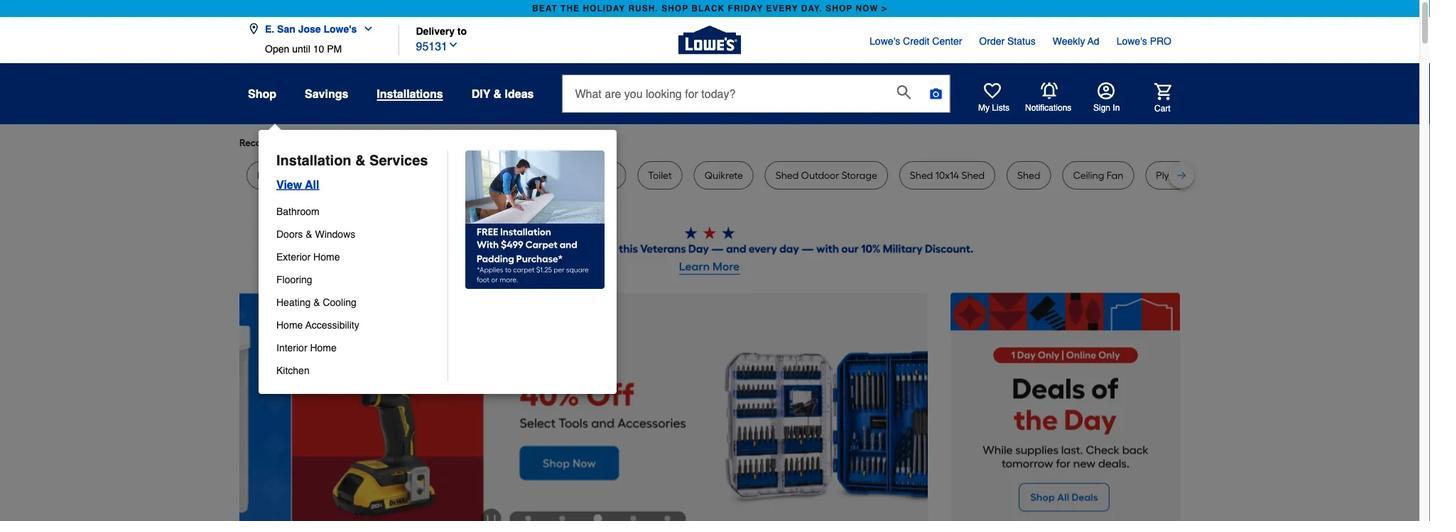 Task type: describe. For each thing, give the bounding box(es) containing it.
lowe's pro link
[[1117, 34, 1172, 48]]

lowe's pro
[[1117, 36, 1172, 47]]

lowe's home improvement logo image
[[679, 9, 741, 71]]

home for exterior home
[[313, 252, 340, 263]]

to
[[458, 25, 467, 37]]

toilet
[[648, 169, 672, 182]]

savings
[[305, 87, 348, 100]]

10x14
[[936, 169, 959, 182]]

up to 40 percent off select vanities. plus, get free local delivery on select vanities. image
[[0, 293, 251, 522]]

day.
[[801, 4, 823, 14]]

installations
[[377, 87, 443, 100]]

location image
[[248, 23, 259, 34]]

until
[[292, 43, 310, 55]]

weekly
[[1053, 36, 1085, 47]]

you for recommended searches for you
[[369, 137, 385, 149]]

cart button
[[1135, 83, 1172, 114]]

order status link
[[979, 34, 1036, 48]]

shop
[[248, 87, 276, 100]]

kitchen link
[[276, 360, 438, 382]]

services
[[370, 152, 428, 169]]

lowe's home improvement lists image
[[984, 82, 1001, 99]]

shed for shed outdoor storage
[[776, 169, 799, 182]]

lowe's home improvement notification center image
[[1041, 82, 1058, 100]]

you for more suggestions for you
[[495, 137, 512, 149]]

2 shop from the left
[[826, 4, 853, 14]]

home accessibility
[[276, 320, 359, 331]]

status
[[1008, 36, 1036, 47]]

lowe's home improvement account image
[[1098, 82, 1115, 99]]

storage
[[842, 169, 877, 182]]

lowe's for lowe's credit center
[[870, 36, 900, 47]]

delivery to
[[416, 25, 467, 37]]

>
[[882, 4, 888, 14]]

center
[[933, 36, 962, 47]]

cart
[[1155, 104, 1171, 114]]

1 shop from the left
[[662, 4, 689, 14]]

scroll to item #1 image
[[511, 516, 545, 522]]

diy & ideas
[[472, 87, 534, 100]]

& for doors
[[306, 229, 312, 240]]

heating
[[276, 297, 311, 308]]

lowe's inside button
[[324, 23, 357, 34]]

exterior home
[[276, 252, 340, 263]]

home for interior home
[[310, 343, 337, 354]]

ceiling
[[1073, 169, 1105, 182]]

san
[[277, 23, 295, 34]]

shed for shed
[[1018, 169, 1041, 182]]

notifications
[[1025, 103, 1072, 113]]

suggestions
[[422, 137, 478, 149]]

e. san jose lowe's
[[265, 23, 357, 34]]

beat the holiday rush. shop black friday every day. shop now > link
[[529, 0, 890, 17]]

my lists
[[979, 103, 1010, 113]]

Search Query text field
[[563, 75, 886, 112]]

e.
[[265, 23, 274, 34]]

rush.
[[628, 4, 659, 14]]

lowe's credit center link
[[870, 34, 962, 48]]

in
[[1113, 103, 1120, 113]]

heating & cooling link
[[276, 291, 438, 314]]

lawn
[[257, 169, 282, 182]]

flooring link
[[276, 269, 438, 291]]

0 horizontal spatial chevron down image
[[357, 23, 374, 34]]

up to 40 percent off select tools and accessories. image
[[251, 293, 939, 522]]

ceiling fan
[[1073, 169, 1124, 182]]

shed 10x14 shed
[[910, 169, 985, 182]]

lowe's credit center
[[870, 36, 962, 47]]

windows
[[315, 229, 355, 240]]

1 day only online only. deals of the day. while supplies last. image
[[951, 293, 1180, 522]]

for for searches
[[354, 137, 367, 149]]

open until 10 pm
[[265, 43, 342, 55]]

peel
[[435, 169, 454, 182]]

the
[[561, 4, 580, 14]]

savings button
[[305, 81, 348, 107]]

doors & windows link
[[276, 223, 438, 246]]

95131 button
[[416, 37, 459, 55]]

more
[[397, 137, 420, 149]]

scroll to item #2 image
[[545, 516, 579, 522]]

exterior home link
[[276, 246, 438, 269]]

scroll to item #3 element
[[579, 515, 616, 522]]

ideas
[[505, 87, 534, 100]]

diy & ideas button
[[472, 81, 534, 107]]

exterior
[[276, 252, 311, 263]]

interior
[[584, 169, 616, 182]]



Task type: vqa. For each thing, say whether or not it's contained in the screenshot.
topmost Home
yes



Task type: locate. For each thing, give the bounding box(es) containing it.
sign in
[[1094, 103, 1120, 113]]

1 horizontal spatial for
[[480, 137, 493, 149]]

refrigerator
[[348, 169, 402, 182]]

shed right 10x14
[[962, 169, 985, 182]]

for left chevron right icon
[[480, 137, 493, 149]]

2 shed from the left
[[910, 169, 933, 182]]

heating & cooling
[[276, 297, 357, 308]]

1 vertical spatial chevron down image
[[448, 39, 459, 50]]

shop right day.
[[826, 4, 853, 14]]

more suggestions for you link
[[397, 136, 523, 150]]

order status
[[979, 36, 1036, 47]]

0 horizontal spatial lowe's
[[324, 23, 357, 34]]

chevron down image right jose
[[357, 23, 374, 34]]

doors & windows
[[276, 229, 355, 240]]

2 vertical spatial home
[[310, 343, 337, 354]]

& right doors
[[306, 229, 312, 240]]

view
[[276, 178, 302, 191]]

& inside button
[[494, 87, 502, 100]]

jose
[[298, 23, 321, 34]]

0 vertical spatial chevron down image
[[357, 23, 374, 34]]

order
[[979, 36, 1005, 47]]

& for diy
[[494, 87, 502, 100]]

95131
[[416, 40, 448, 53]]

quikrete
[[705, 169, 743, 182]]

ad
[[1088, 36, 1100, 47]]

delivery
[[416, 25, 455, 37]]

4 shed from the left
[[1018, 169, 1041, 182]]

flooring
[[276, 274, 312, 286]]

weekly ad link
[[1053, 34, 1100, 48]]

0 horizontal spatial you
[[369, 137, 385, 149]]

you up wallpaper at top left
[[495, 137, 512, 149]]

doors
[[276, 229, 303, 240]]

& up home accessibility
[[313, 297, 320, 308]]

kitchen
[[276, 365, 310, 377]]

3 shed from the left
[[962, 169, 985, 182]]

None search field
[[562, 75, 950, 126]]

scroll to item #5 image
[[651, 516, 685, 522]]

you up the services
[[369, 137, 385, 149]]

open
[[265, 43, 289, 55]]

installations button
[[377, 87, 443, 101]]

2 horizontal spatial lowe's
[[1117, 36, 1147, 47]]

view all
[[276, 178, 319, 191]]

2 you from the left
[[495, 137, 512, 149]]

chevron down image down "to" on the top of the page
[[448, 39, 459, 50]]

1 for from the left
[[354, 137, 367, 149]]

lowe's home improvement cart image
[[1155, 83, 1172, 100]]

e. san jose lowe's button
[[248, 15, 380, 43]]

&
[[494, 87, 502, 100], [355, 152, 366, 169], [306, 229, 312, 240], [313, 297, 320, 308]]

1 horizontal spatial chevron down image
[[448, 39, 459, 50]]

shed outdoor storage
[[776, 169, 877, 182]]

shed left 10x14
[[910, 169, 933, 182]]

chevron down image inside 95131 button
[[448, 39, 459, 50]]

sign in button
[[1094, 82, 1120, 114]]

interior home
[[276, 343, 337, 354]]

door interior
[[560, 169, 616, 182]]

& right diy
[[494, 87, 502, 100]]

& for heating
[[313, 297, 320, 308]]

lowe's up pm on the left top of the page
[[324, 23, 357, 34]]

now
[[856, 4, 879, 14]]

cooling
[[323, 297, 357, 308]]

outdoor
[[801, 169, 839, 182]]

recommended
[[239, 137, 308, 149]]

installation
[[276, 152, 351, 169]]

lowe's left credit
[[870, 36, 900, 47]]

home down windows on the left top of page
[[313, 252, 340, 263]]

interior home link
[[276, 337, 438, 360]]

friday
[[728, 4, 763, 14]]

1 you from the left
[[369, 137, 385, 149]]

0 horizontal spatial for
[[354, 137, 367, 149]]

shed for shed 10x14 shed
[[910, 169, 933, 182]]

lowe's for lowe's pro
[[1117, 36, 1147, 47]]

chevron down image
[[357, 23, 374, 34], [448, 39, 459, 50]]

0 horizontal spatial shop
[[662, 4, 689, 14]]

wallpaper
[[480, 169, 527, 182]]

accessibility
[[305, 320, 359, 331]]

1 shed from the left
[[776, 169, 799, 182]]

for up installation & services
[[354, 137, 367, 149]]

black
[[692, 4, 725, 14]]

pm
[[327, 43, 342, 55]]

my lists link
[[979, 82, 1010, 114]]

free installation with $499 carpet and pad purchase. requires carpet $1.25 per square foot or more. image
[[448, 151, 605, 289]]

shed left outdoor at the right of the page
[[776, 169, 799, 182]]

peel stick wallpaper
[[435, 169, 527, 182]]

camera image
[[929, 87, 943, 101]]

beat
[[532, 4, 558, 14]]

10
[[313, 43, 324, 55]]

search image
[[897, 85, 911, 100]]

& up refrigerator
[[355, 152, 366, 169]]

credit
[[903, 36, 930, 47]]

home
[[313, 252, 340, 263], [276, 320, 303, 331], [310, 343, 337, 354]]

recommended searches for you heading
[[239, 136, 1180, 150]]

shed
[[776, 169, 799, 182], [910, 169, 933, 182], [962, 169, 985, 182], [1018, 169, 1041, 182]]

we honor our military community on veterans day and every day with a 10 percent military discount. image
[[239, 227, 1180, 279]]

1 horizontal spatial you
[[495, 137, 512, 149]]

chevron right image
[[512, 137, 523, 149]]

sign
[[1094, 103, 1111, 113]]

pro
[[1150, 36, 1172, 47]]

mower
[[285, 169, 316, 182]]

weekly ad
[[1053, 36, 1100, 47]]

shop right rush.
[[662, 4, 689, 14]]

lowe's left pro
[[1117, 36, 1147, 47]]

1 horizontal spatial shop
[[826, 4, 853, 14]]

arrow left image
[[252, 417, 266, 432]]

you
[[369, 137, 385, 149], [495, 137, 512, 149]]

fan
[[1107, 169, 1124, 182]]

plywood
[[1156, 169, 1195, 182]]

every
[[766, 4, 798, 14]]

for
[[354, 137, 367, 149], [480, 137, 493, 149]]

holiday
[[583, 4, 625, 14]]

stick
[[456, 169, 477, 182]]

door
[[560, 169, 581, 182]]

home down home accessibility
[[310, 343, 337, 354]]

home accessibility link
[[276, 314, 438, 337]]

bathroom link
[[276, 200, 438, 223]]

1 horizontal spatial lowe's
[[870, 36, 900, 47]]

shop button
[[248, 81, 276, 107]]

beat the holiday rush. shop black friday every day. shop now >
[[532, 4, 888, 14]]

my
[[979, 103, 990, 113]]

lists
[[992, 103, 1010, 113]]

shed left ceiling
[[1018, 169, 1041, 182]]

home up interior
[[276, 320, 303, 331]]

more suggestions for you
[[397, 137, 512, 149]]

arrow right image
[[902, 417, 916, 432]]

view all link
[[271, 171, 319, 193]]

& for installation
[[355, 152, 366, 169]]

recommended searches for you
[[239, 137, 385, 149]]

1 vertical spatial home
[[276, 320, 303, 331]]

0 vertical spatial home
[[313, 252, 340, 263]]

lowe's
[[324, 23, 357, 34], [870, 36, 900, 47], [1117, 36, 1147, 47]]

2 for from the left
[[480, 137, 493, 149]]

lawn mower
[[257, 169, 316, 182]]

scroll to item #4 image
[[616, 516, 651, 522]]

searches
[[310, 137, 352, 149]]

for for suggestions
[[480, 137, 493, 149]]

diy
[[472, 87, 490, 100]]



